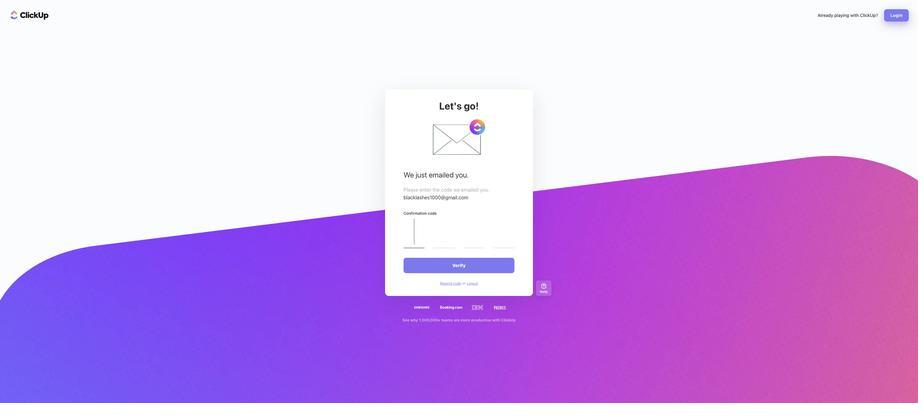 Task type: locate. For each thing, give the bounding box(es) containing it.
why
[[411, 319, 418, 323]]

1 horizontal spatial you.
[[480, 188, 490, 193]]

the
[[433, 188, 440, 193]]

verify
[[453, 263, 466, 269]]

0 horizontal spatial code
[[428, 212, 437, 216]]

code for resend code or logout
[[453, 282, 461, 286]]

more
[[461, 319, 471, 323]]

1 vertical spatial you.
[[480, 188, 490, 193]]

you.
[[456, 171, 469, 180], [480, 188, 490, 193]]

are
[[454, 319, 460, 323]]

code for confirmation code
[[428, 212, 437, 216]]

just
[[416, 171, 427, 180]]

1 horizontal spatial emailed
[[462, 188, 479, 193]]

0 vertical spatial code
[[441, 188, 453, 193]]

1 vertical spatial code
[[428, 212, 437, 216]]

confirmation
[[404, 212, 427, 216]]

code left we
[[441, 188, 453, 193]]

emailed up the at top
[[429, 171, 454, 180]]

emailed right we
[[462, 188, 479, 193]]

0 vertical spatial with
[[851, 13, 860, 18]]

code inside please enter the code we emailed you. blacklashes1000@gmail.com
[[441, 188, 453, 193]]

you. up we
[[456, 171, 469, 180]]

2 vertical spatial code
[[453, 282, 461, 286]]

0 horizontal spatial emailed
[[429, 171, 454, 180]]

1 horizontal spatial code
[[441, 188, 453, 193]]

with right playing
[[851, 13, 860, 18]]

code down "blacklashes1000@gmail.com"
[[428, 212, 437, 216]]

clickup?
[[861, 13, 879, 18]]

please enter the code we emailed you. blacklashes1000@gmail.com
[[404, 188, 490, 201]]

you. right we
[[480, 188, 490, 193]]

please
[[404, 188, 419, 193]]

already playing with clickup?
[[818, 13, 879, 18]]

1 vertical spatial emailed
[[462, 188, 479, 193]]

0 vertical spatial you.
[[456, 171, 469, 180]]

login link
[[885, 9, 910, 22]]

1 vertical spatial with
[[493, 319, 501, 323]]

with
[[851, 13, 860, 18], [493, 319, 501, 323]]

we
[[454, 188, 460, 193]]

with left the clickup at the bottom
[[493, 319, 501, 323]]

let's
[[440, 100, 462, 112]]

code
[[441, 188, 453, 193], [428, 212, 437, 216], [453, 282, 461, 286]]

clickup - home image
[[10, 10, 49, 20]]

emailed
[[429, 171, 454, 180], [462, 188, 479, 193]]

productive
[[472, 319, 492, 323]]

code left or
[[453, 282, 461, 286]]

Enter third code digit text field
[[464, 219, 485, 249]]

0 horizontal spatial you.
[[456, 171, 469, 180]]

see why 1,000,000+ teams are more productive with clickup
[[403, 319, 516, 323]]

0 vertical spatial emailed
[[429, 171, 454, 180]]

2 horizontal spatial code
[[453, 282, 461, 286]]



Task type: vqa. For each thing, say whether or not it's contained in the screenshot.
Go!
yes



Task type: describe. For each thing, give the bounding box(es) containing it.
we just emailed you.
[[404, 171, 469, 180]]

1,000,000+
[[419, 319, 441, 323]]

blacklashes1000@gmail.com
[[404, 195, 469, 201]]

logout
[[467, 282, 478, 286]]

enter
[[420, 188, 432, 193]]

verify button
[[404, 258, 515, 274]]

let's go!
[[440, 100, 479, 112]]

resend code or logout
[[440, 282, 478, 286]]

we
[[404, 171, 414, 180]]

Enter first code digit text field
[[404, 219, 425, 249]]

playing
[[835, 13, 850, 18]]

login
[[891, 13, 904, 18]]

go!
[[464, 100, 479, 112]]

help link
[[537, 281, 552, 297]]

Enter last code digit text field
[[494, 219, 515, 249]]

teams
[[442, 319, 453, 323]]

clickup
[[502, 319, 516, 323]]

help
[[540, 290, 548, 294]]

1 horizontal spatial with
[[851, 13, 860, 18]]

see
[[403, 319, 410, 323]]

you. inside please enter the code we emailed you. blacklashes1000@gmail.com
[[480, 188, 490, 193]]

Enter second code digit text field
[[434, 219, 455, 249]]

resend code link
[[440, 282, 461, 286]]

confirmation code
[[404, 212, 437, 216]]

or
[[463, 282, 466, 286]]

emailed inside please enter the code we emailed you. blacklashes1000@gmail.com
[[462, 188, 479, 193]]

0 horizontal spatial with
[[493, 319, 501, 323]]

already
[[818, 13, 834, 18]]

resend
[[440, 282, 452, 286]]

logout link
[[467, 282, 478, 286]]



